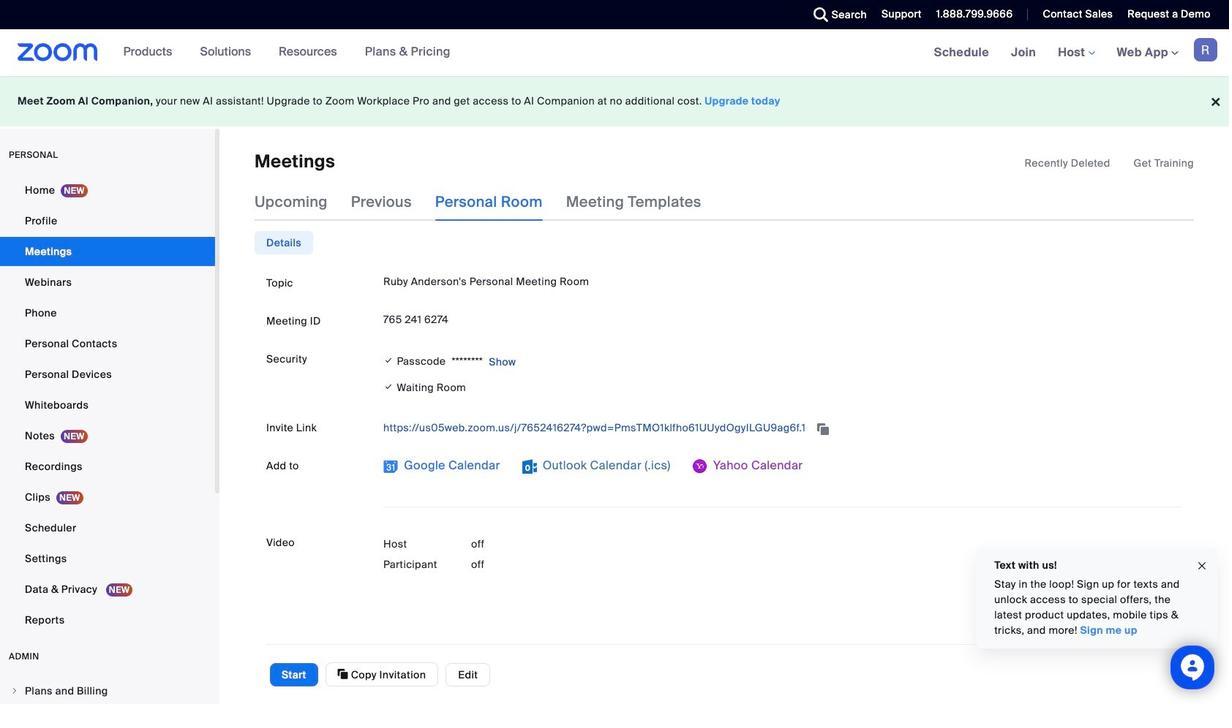 Task type: locate. For each thing, give the bounding box(es) containing it.
right image
[[10, 687, 19, 696]]

footer
[[0, 76, 1230, 127]]

add to google calendar image
[[384, 460, 398, 475]]

meetings navigation
[[924, 29, 1230, 77]]

menu item
[[0, 678, 215, 705]]

personal menu menu
[[0, 176, 215, 637]]

banner
[[0, 29, 1230, 77]]

product information navigation
[[112, 29, 462, 76]]

application
[[1025, 156, 1195, 171]]

zoom logo image
[[18, 43, 98, 61]]

add to yahoo calendar image
[[693, 460, 708, 475]]

copy url image
[[816, 424, 831, 435]]

tab
[[255, 232, 313, 255]]

tab list
[[255, 232, 313, 255]]



Task type: vqa. For each thing, say whether or not it's contained in the screenshot.
game Element
no



Task type: describe. For each thing, give the bounding box(es) containing it.
add to outlook calendar (.ics) image
[[522, 460, 537, 475]]

tabs of meeting tab list
[[255, 183, 725, 221]]

checked image
[[384, 380, 394, 396]]

profile picture image
[[1195, 38, 1218, 61]]

close image
[[1197, 558, 1208, 575]]

copy image
[[338, 668, 348, 681]]

checked image
[[384, 354, 394, 368]]



